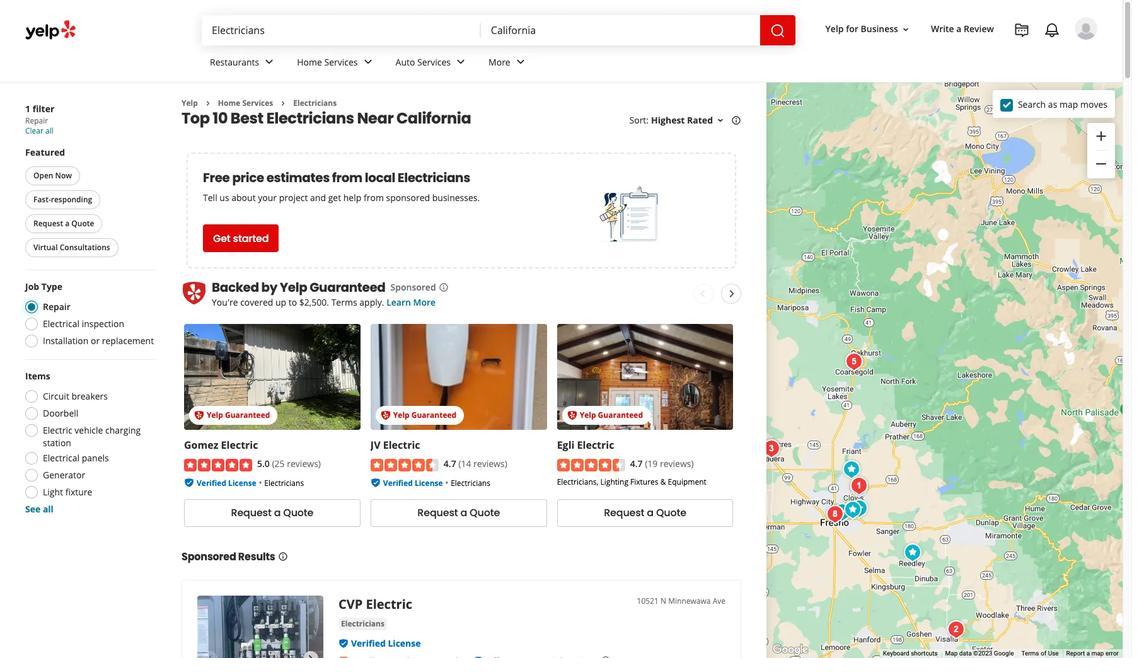 Task type: vqa. For each thing, say whether or not it's contained in the screenshot.
right FIELD
yes



Task type: locate. For each thing, give the bounding box(es) containing it.
to
[[289, 297, 297, 309]]

rated
[[687, 114, 713, 126]]

0 vertical spatial electricians link
[[293, 98, 337, 108]]

featured group
[[23, 146, 156, 260]]

doorbell
[[43, 407, 78, 419]]

local
[[365, 169, 395, 187]]

verified license button for jv electric
[[383, 476, 443, 488]]

1 horizontal spatial none field
[[491, 23, 750, 37]]

verified license button down the 5 star rating image
[[197, 476, 256, 488]]

16 verified v2 image down the 5 star rating image
[[184, 478, 194, 488]]

slideshow element
[[197, 596, 323, 658]]

jv electric image
[[846, 496, 871, 521]]

1 horizontal spatial electricians link
[[339, 618, 387, 630]]

minnewawa
[[668, 596, 711, 606]]

open now button
[[25, 166, 80, 185]]

all right clear
[[45, 125, 53, 136]]

request a quote button down fixtures
[[557, 499, 733, 527]]

from up help on the top
[[332, 169, 362, 187]]

from down local
[[364, 192, 384, 204]]

1 none field from the left
[[212, 23, 471, 37]]

1 horizontal spatial 16 verified v2 image
[[371, 478, 381, 488]]

repair
[[25, 115, 48, 126], [43, 301, 70, 313]]

electricians up the businesses.
[[398, 169, 470, 187]]

request a quote down (14
[[418, 506, 500, 520]]

consultations
[[60, 242, 110, 253]]

inspection
[[82, 318, 124, 330]]

yelp for egli electric
[[580, 410, 596, 421]]

1 vertical spatial terms
[[1021, 650, 1039, 657]]

16 chevron down v2 image
[[715, 116, 726, 126]]

2 24 chevron down v2 image from the left
[[513, 54, 528, 70]]

quote
[[71, 218, 94, 229], [283, 506, 313, 520], [470, 506, 500, 520], [656, 506, 686, 520]]

4.7 left (14
[[444, 458, 456, 470]]

16 yelp guaranteed v2 image up gomez
[[194, 410, 204, 421]]

0 vertical spatial sponsored
[[391, 281, 436, 293]]

yelp guaranteed up gomez electric
[[207, 410, 270, 421]]

1 vertical spatial home services
[[218, 98, 273, 108]]

terms left the apply.
[[331, 297, 357, 309]]

data
[[959, 650, 972, 657]]

1 16 yelp guaranteed v2 image from the left
[[194, 410, 204, 421]]

guaranteed for egli electric
[[598, 410, 643, 421]]

0 horizontal spatial home services link
[[218, 98, 273, 108]]

by
[[261, 279, 277, 297]]

yelp up gomez electric
[[207, 410, 223, 421]]

all right see
[[43, 503, 54, 515]]

auto services link
[[385, 45, 478, 82]]

24 chevron down v2 image inside more link
[[513, 54, 528, 70]]

1 electrical from the top
[[43, 318, 79, 330]]

best
[[231, 108, 263, 129]]

request for jv electric
[[418, 506, 458, 520]]

2 guaranteed from the left
[[411, 410, 456, 421]]

4.7 star rating image down "jv electric" on the bottom of page
[[371, 459, 439, 471]]

None search field
[[202, 15, 798, 45]]

get
[[328, 192, 341, 204]]

electric right egli
[[577, 438, 614, 452]]

yelp guaranteed for egli electric
[[580, 410, 643, 421]]

map right as
[[1060, 98, 1078, 110]]

guaranteed
[[225, 410, 270, 421], [411, 410, 456, 421], [598, 410, 643, 421]]

generator
[[43, 469, 85, 481]]

electric up station on the left bottom of page
[[43, 424, 72, 436]]

quote down 4.7 (14 reviews)
[[470, 506, 500, 520]]

results
[[238, 550, 275, 564]]

16 verified v2 image for jv
[[371, 478, 381, 488]]

0 vertical spatial electrical
[[43, 318, 79, 330]]

4.7
[[444, 458, 456, 470], [630, 458, 643, 470]]

filter
[[33, 103, 54, 115]]

a
[[956, 23, 962, 35], [65, 218, 69, 229], [274, 506, 281, 520], [460, 506, 467, 520], [647, 506, 654, 520], [1087, 650, 1090, 657]]

sponsored for sponsored results
[[182, 550, 236, 564]]

1 horizontal spatial 16 info v2 image
[[731, 115, 741, 126]]

electricians link
[[293, 98, 337, 108], [339, 618, 387, 630]]

nolan p. image
[[1075, 17, 1097, 40]]

0 vertical spatial from
[[332, 169, 362, 187]]

electricians down 4.7 (14 reviews)
[[451, 478, 490, 488]]

3 reviews) from the left
[[660, 458, 694, 470]]

4.7 star rating image
[[371, 459, 439, 471], [557, 459, 625, 471]]

google image
[[770, 642, 811, 658]]

free price estimates from local electricians tell us about your project and get help from sponsored businesses.
[[203, 169, 480, 204]]

installation or replacement
[[43, 335, 154, 347]]

light
[[43, 486, 63, 498]]

from
[[332, 169, 362, 187], [364, 192, 384, 204]]

1 horizontal spatial 4.7
[[630, 458, 643, 470]]

2 reviews) from the left
[[473, 458, 507, 470]]

4.7 star rating image down egli electric on the bottom
[[557, 459, 625, 471]]

1 vertical spatial map
[[1092, 650, 1104, 657]]

24 chevron down v2 image
[[360, 54, 375, 70], [453, 54, 468, 70]]

0 horizontal spatial yelp guaranteed
[[207, 410, 270, 421]]

2 horizontal spatial guaranteed
[[598, 410, 643, 421]]

1 horizontal spatial 4.7 star rating image
[[557, 459, 625, 471]]

1 horizontal spatial yelp guaranteed link
[[371, 324, 547, 430]]

sponsored results
[[182, 550, 275, 564]]

quote for egli
[[656, 506, 686, 520]]

map
[[1060, 98, 1078, 110], [1092, 650, 1104, 657]]

yelp guaranteed right 16 yelp guaranteed v2 image
[[580, 410, 643, 421]]

none field find
[[212, 23, 471, 37]]

request a quote button down fast-responding button
[[25, 214, 102, 233]]

report
[[1066, 650, 1085, 657]]

0 vertical spatial home services link
[[287, 45, 385, 82]]

1 horizontal spatial yelp guaranteed
[[393, 410, 456, 421]]

a down fast-responding button
[[65, 218, 69, 229]]

0 vertical spatial 16 info v2 image
[[731, 115, 741, 126]]

marks handyman service image
[[840, 497, 865, 522]]

2 4.7 star rating image from the left
[[557, 459, 625, 471]]

$2,500.
[[299, 297, 329, 309]]

verified
[[197, 478, 226, 488], [383, 478, 413, 488], [351, 637, 386, 649]]

1 guaranteed from the left
[[225, 410, 270, 421]]

24 chevron down v2 image left auto
[[360, 54, 375, 70]]

electrical down station on the left bottom of page
[[43, 452, 79, 464]]

1 vertical spatial home services link
[[218, 98, 273, 108]]

yelp inside yelp for business "button"
[[826, 23, 844, 35]]

16 verified v2 image
[[184, 478, 194, 488], [371, 478, 381, 488]]

option group containing items
[[21, 370, 156, 516]]

2 option group from the top
[[21, 370, 156, 516]]

yelp up "jv electric" on the bottom of page
[[393, 410, 410, 421]]

3 yelp guaranteed link from the left
[[557, 324, 733, 430]]

0 horizontal spatial 4.7
[[444, 458, 456, 470]]

apply.
[[359, 297, 384, 309]]

1 vertical spatial from
[[364, 192, 384, 204]]

1 vertical spatial electricians link
[[339, 618, 387, 630]]

guaranteed for gomez electric
[[225, 410, 270, 421]]

terms of use
[[1021, 650, 1059, 657]]

(19
[[645, 458, 658, 470]]

electric up electricians button
[[366, 596, 412, 613]]

electric
[[43, 424, 72, 436], [221, 438, 258, 452], [383, 438, 420, 452], [577, 438, 614, 452], [366, 596, 412, 613]]

egli electric link
[[557, 438, 614, 452]]

0 horizontal spatial terms
[[331, 297, 357, 309]]

cvp electric image
[[839, 457, 864, 482]]

1 vertical spatial electrical
[[43, 452, 79, 464]]

a down (14
[[460, 506, 467, 520]]

gomez electric
[[184, 438, 258, 452]]

learn
[[387, 297, 411, 309]]

a right report
[[1087, 650, 1090, 657]]

1 horizontal spatial from
[[364, 192, 384, 204]]

2 horizontal spatial yelp guaranteed link
[[557, 324, 733, 430]]

services right auto
[[417, 56, 451, 68]]

0 horizontal spatial guaranteed
[[225, 410, 270, 421]]

electric right jv
[[383, 438, 420, 452]]

None field
[[212, 23, 471, 37], [491, 23, 750, 37]]

1 horizontal spatial reviews)
[[473, 458, 507, 470]]

virtual
[[33, 242, 58, 253]]

0 horizontal spatial 24 chevron down v2 image
[[360, 54, 375, 70]]

1 horizontal spatial services
[[324, 56, 358, 68]]

16 info v2 image right results
[[278, 551, 288, 561]]

verified license down electricians button
[[351, 637, 421, 649]]

1 horizontal spatial map
[[1092, 650, 1104, 657]]

quote up the consultations
[[71, 218, 94, 229]]

4.7 left the (19
[[630, 458, 643, 470]]

24 chevron down v2 image inside the auto services link
[[453, 54, 468, 70]]

1 horizontal spatial home
[[297, 56, 322, 68]]

a inside featured group
[[65, 218, 69, 229]]

a right write
[[956, 23, 962, 35]]

&
[[660, 476, 666, 487]]

3 yelp guaranteed from the left
[[580, 410, 643, 421]]

request down 4.7 (14 reviews)
[[418, 506, 458, 520]]

a inside write a review link
[[956, 23, 962, 35]]

info icon image
[[601, 656, 611, 658], [601, 656, 611, 658]]

option group containing job type
[[21, 281, 156, 351]]

0 horizontal spatial sponsored
[[182, 550, 236, 564]]

0 vertical spatial home
[[297, 56, 322, 68]]

0 horizontal spatial reviews)
[[287, 458, 321, 470]]

reviews) for egli electric
[[660, 458, 694, 470]]

1 vertical spatial option group
[[21, 370, 156, 516]]

0 vertical spatial all
[[45, 125, 53, 136]]

verified license down the 5 star rating image
[[197, 478, 256, 488]]

highest rated button
[[651, 114, 726, 126]]

2 horizontal spatial yelp guaranteed
[[580, 410, 643, 421]]

16 yelp guaranteed v2 image
[[194, 410, 204, 421], [381, 410, 391, 421]]

you're
[[212, 297, 238, 309]]

24 chevron down v2 image for auto services
[[453, 54, 468, 70]]

backed
[[212, 279, 259, 297]]

map left error
[[1092, 650, 1104, 657]]

2 24 chevron down v2 image from the left
[[453, 54, 468, 70]]

egli electric image
[[900, 540, 925, 565]]

1 4.7 star rating image from the left
[[371, 459, 439, 471]]

sponsored up learn more link
[[391, 281, 436, 293]]

1 4.7 from the left
[[444, 458, 456, 470]]

16 yelp guaranteed v2 image up "jv electric" on the bottom of page
[[381, 410, 391, 421]]

request a quote button up results
[[184, 499, 360, 527]]

0 horizontal spatial 16 yelp guaranteed v2 image
[[194, 410, 204, 421]]

verified down the 5 star rating image
[[197, 478, 226, 488]]

electricians link right 16 chevron right v2 icon
[[293, 98, 337, 108]]

1 horizontal spatial more
[[489, 56, 510, 68]]

electricians
[[293, 98, 337, 108], [266, 108, 354, 129], [398, 169, 470, 187], [264, 478, 304, 488], [451, 478, 490, 488], [341, 618, 384, 629]]

electric inside cvp electric electricians
[[366, 596, 412, 613]]

pie fuerza image
[[822, 501, 848, 527]]

electricians link down cvp
[[339, 618, 387, 630]]

1 filter repair clear all
[[25, 103, 54, 136]]

0 horizontal spatial none field
[[212, 23, 471, 37]]

electricians down cvp
[[341, 618, 384, 629]]

home services link down find text field
[[287, 45, 385, 82]]

request a quote button down (14
[[371, 499, 547, 527]]

16 info v2 image
[[438, 283, 449, 293]]

request a quote button for gomez
[[184, 499, 360, 527]]

2 none field from the left
[[491, 23, 750, 37]]

reviews) right (14
[[473, 458, 507, 470]]

quote down &
[[656, 506, 686, 520]]

yelp left for
[[826, 23, 844, 35]]

as
[[1048, 98, 1057, 110]]

request down electricians, lighting fixtures & equipment
[[604, 506, 644, 520]]

verified for jv
[[383, 478, 413, 488]]

2 yelp guaranteed link from the left
[[371, 324, 547, 430]]

0 vertical spatial more
[[489, 56, 510, 68]]

1 24 chevron down v2 image from the left
[[262, 54, 277, 70]]

2 horizontal spatial reviews)
[[660, 458, 694, 470]]

16 chevron right v2 image
[[203, 98, 213, 108]]

review
[[964, 23, 994, 35]]

next image
[[724, 286, 740, 302]]

yelp left 16 chevron right v2 image
[[182, 98, 198, 108]]

replacement
[[102, 335, 154, 347]]

repair down type
[[43, 301, 70, 313]]

ave
[[713, 596, 726, 606]]

1 24 chevron down v2 image from the left
[[360, 54, 375, 70]]

0 horizontal spatial from
[[332, 169, 362, 187]]

1 horizontal spatial 24 chevron down v2 image
[[453, 54, 468, 70]]

24 chevron down v2 image inside home services link
[[360, 54, 375, 70]]

0 vertical spatial home services
[[297, 56, 358, 68]]

request a quote down fixtures
[[604, 506, 686, 520]]

home down find text field
[[297, 56, 322, 68]]

verified down "jv electric" on the bottom of page
[[383, 478, 413, 488]]

request up virtual
[[33, 218, 63, 229]]

1 16 verified v2 image from the left
[[184, 478, 194, 488]]

yelp guaranteed up "jv electric" on the bottom of page
[[393, 410, 456, 421]]

request a quote button for jv
[[371, 499, 547, 527]]

cvp electric link
[[339, 596, 412, 613]]

10521
[[637, 596, 659, 606]]

guaranteed up jv electric link
[[411, 410, 456, 421]]

16 info v2 image
[[731, 115, 741, 126], [278, 551, 288, 561]]

0 vertical spatial option group
[[21, 281, 156, 351]]

electrical up the installation at left
[[43, 318, 79, 330]]

home services inside "business categories" element
[[297, 56, 358, 68]]

1 vertical spatial repair
[[43, 301, 70, 313]]

home right 16 chevron right v2 image
[[218, 98, 240, 108]]

1 horizontal spatial 24 chevron down v2 image
[[513, 54, 528, 70]]

virtual consultations button
[[25, 238, 118, 257]]

0 horizontal spatial 16 verified v2 image
[[184, 478, 194, 488]]

reviews) for gomez electric
[[287, 458, 321, 470]]

estimates
[[266, 169, 330, 187]]

fraser construction image
[[846, 473, 871, 498]]

business
[[861, 23, 898, 35]]

services left 16 chevron right v2 icon
[[242, 98, 273, 108]]

gomez
[[184, 438, 218, 452]]

0 horizontal spatial 4.7 star rating image
[[371, 459, 439, 471]]

0 horizontal spatial electricians link
[[293, 98, 337, 108]]

yelp right 16 yelp guaranteed v2 image
[[580, 410, 596, 421]]

2 16 yelp guaranteed v2 image from the left
[[381, 410, 391, 421]]

top
[[182, 108, 210, 129]]

1 horizontal spatial sponsored
[[391, 281, 436, 293]]

2 electrical from the top
[[43, 452, 79, 464]]

sponsored
[[386, 192, 430, 204]]

electrical for electrical panels
[[43, 452, 79, 464]]

0 vertical spatial repair
[[25, 115, 48, 126]]

electric up the 5 star rating image
[[221, 438, 258, 452]]

3 guaranteed from the left
[[598, 410, 643, 421]]

24 chevron down v2 image
[[262, 54, 277, 70], [513, 54, 528, 70]]

home services down find text field
[[297, 56, 358, 68]]

1 vertical spatial home
[[218, 98, 240, 108]]

services down find text field
[[324, 56, 358, 68]]

1 horizontal spatial guaranteed
[[411, 410, 456, 421]]

license down jv electric link
[[415, 478, 443, 488]]

sponsored left results
[[182, 550, 236, 564]]

request up results
[[231, 506, 272, 520]]

24 chevron down v2 image right the auto services
[[453, 54, 468, 70]]

electricians down 5.0 (25 reviews)
[[264, 478, 304, 488]]

vehicle
[[75, 424, 103, 436]]

1 vertical spatial all
[[43, 503, 54, 515]]

request a quote inside featured group
[[33, 218, 94, 229]]

1 vertical spatial more
[[413, 297, 436, 309]]

home services link right 16 chevron right v2 image
[[218, 98, 273, 108]]

reviews) for jv electric
[[473, 458, 507, 470]]

electrical inspection
[[43, 318, 124, 330]]

yelp for business button
[[820, 18, 916, 41]]

shortcuts
[[911, 650, 938, 657]]

1 vertical spatial 16 info v2 image
[[278, 551, 288, 561]]

request a quote for gomez
[[231, 506, 313, 520]]

moves
[[1080, 98, 1108, 110]]

backed by yelp guaranteed
[[212, 279, 385, 297]]

0 vertical spatial terms
[[331, 297, 357, 309]]

1 yelp guaranteed link from the left
[[184, 324, 360, 430]]

request a quote for jv
[[418, 506, 500, 520]]

option group
[[21, 281, 156, 351], [21, 370, 156, 516]]

gomez electric image
[[759, 436, 784, 461]]

0 horizontal spatial yelp guaranteed link
[[184, 324, 360, 430]]

repair inside 1 filter repair clear all
[[25, 115, 48, 126]]

repair inside option group
[[43, 301, 70, 313]]

1 vertical spatial sponsored
[[182, 550, 236, 564]]

24 chevron down v2 image inside restaurants link
[[262, 54, 277, 70]]

0 horizontal spatial map
[[1060, 98, 1078, 110]]

16 yelp guaranteed v2 image for gomez
[[194, 410, 204, 421]]

0 horizontal spatial home services
[[218, 98, 273, 108]]

request a quote up results
[[231, 506, 313, 520]]

verified license down "jv electric" on the bottom of page
[[383, 478, 443, 488]]

or
[[91, 335, 100, 347]]

home services right 16 chevron right v2 image
[[218, 98, 273, 108]]

1 horizontal spatial terms
[[1021, 650, 1039, 657]]

2 16 verified v2 image from the left
[[371, 478, 381, 488]]

verified license button down "jv electric" on the bottom of page
[[383, 476, 443, 488]]

terms left of on the bottom right of the page
[[1021, 650, 1039, 657]]

0 horizontal spatial home
[[218, 98, 240, 108]]

1 horizontal spatial home services
[[297, 56, 358, 68]]

tell
[[203, 192, 217, 204]]

0 horizontal spatial services
[[242, 98, 273, 108]]

4.7 for jv electric
[[444, 458, 456, 470]]

map region
[[732, 78, 1132, 658]]

2 4.7 from the left
[[630, 458, 643, 470]]

request a quote down fast-responding button
[[33, 218, 94, 229]]

previous image
[[202, 651, 217, 658]]

zoom out image
[[1094, 156, 1109, 172]]

0 vertical spatial map
[[1060, 98, 1078, 110]]

2 horizontal spatial services
[[417, 56, 451, 68]]

yelp for jv electric
[[393, 410, 410, 421]]

repair down filter
[[25, 115, 48, 126]]

write a review
[[931, 23, 994, 35]]

ocho 5 builders image
[[846, 475, 871, 500]]

group
[[1087, 123, 1115, 178]]

request inside featured group
[[33, 218, 63, 229]]

installation
[[43, 335, 88, 347]]

1 option group from the top
[[21, 281, 156, 351]]

1 yelp guaranteed from the left
[[207, 410, 270, 421]]

reviews) up equipment
[[660, 458, 694, 470]]

electrical
[[43, 318, 79, 330], [43, 452, 79, 464]]

quote down 5.0 (25 reviews)
[[283, 506, 313, 520]]

16 info v2 image right 16 chevron down v2 icon
[[731, 115, 741, 126]]

1 reviews) from the left
[[287, 458, 321, 470]]

reviews) right (25
[[287, 458, 321, 470]]

guaranteed up egli electric on the bottom
[[598, 410, 643, 421]]

24 chevron down v2 image for more
[[513, 54, 528, 70]]

guaranteed up gomez electric
[[225, 410, 270, 421]]

0 horizontal spatial 24 chevron down v2 image
[[262, 54, 277, 70]]

16 verified v2 image down jv
[[371, 478, 381, 488]]

1 horizontal spatial 16 yelp guaranteed v2 image
[[381, 410, 391, 421]]

2 yelp guaranteed from the left
[[393, 410, 456, 421]]

license down cvp electric electricians
[[388, 637, 421, 649]]

license down the 5 star rating image
[[228, 478, 256, 488]]

electricians up estimates
[[266, 108, 354, 129]]



Task type: describe. For each thing, give the bounding box(es) containing it.
auto services
[[396, 56, 451, 68]]

electric inside electric vehicle charging station
[[43, 424, 72, 436]]

campanella electric image
[[841, 349, 866, 374]]

of
[[1041, 650, 1047, 657]]

electricians right 16 chevron right v2 icon
[[293, 98, 337, 108]]

Near text field
[[491, 23, 750, 37]]

a up results
[[274, 506, 281, 520]]

quote for gomez
[[283, 506, 313, 520]]

electric vehicle charging station
[[43, 424, 141, 449]]

circuit
[[43, 390, 69, 402]]

items
[[25, 370, 50, 382]]

you're covered up to $2,500. terms apply. learn more
[[212, 297, 436, 309]]

verified license for gomez electric
[[197, 478, 256, 488]]

10521 n minnewawa ave
[[637, 596, 726, 606]]

open
[[33, 170, 53, 181]]

gomez electric link
[[184, 438, 258, 452]]

4.7 for egli electric
[[630, 458, 643, 470]]

verified down electricians button
[[351, 637, 386, 649]]

16 yelp guaranteed v2 image
[[567, 410, 577, 421]]

electric for gomez
[[221, 438, 258, 452]]

verified license for jv electric
[[383, 478, 443, 488]]

equipment
[[668, 476, 707, 487]]

circuit breakers
[[43, 390, 108, 402]]

request a quote for egli
[[604, 506, 686, 520]]

sort:
[[629, 114, 649, 126]]

yelp link
[[182, 98, 198, 108]]

electricians inside cvp electric electricians
[[341, 618, 384, 629]]

project
[[279, 192, 308, 204]]

24 chevron down v2 image for home services
[[360, 54, 375, 70]]

businesses.
[[432, 192, 480, 204]]

24 chevron down v2 image for restaurants
[[262, 54, 277, 70]]

station
[[43, 437, 71, 449]]

quote inside featured group
[[71, 218, 94, 229]]

16 commercial services v2 image
[[473, 656, 484, 658]]

cro handyman service welding & brazing image
[[829, 500, 854, 525]]

notifications image
[[1045, 23, 1060, 38]]

report a map error link
[[1066, 650, 1119, 657]]

covered
[[240, 297, 273, 309]]

16 chevron down v2 image
[[901, 24, 911, 34]]

electricians inside free price estimates from local electricians tell us about your project and get help from sponsored businesses.
[[398, 169, 470, 187]]

price
[[232, 169, 264, 187]]

type
[[41, 281, 62, 292]]

1 horizontal spatial home services link
[[287, 45, 385, 82]]

4.7 star rating image for egli electric
[[557, 459, 625, 471]]

panels
[[82, 452, 109, 464]]

electrical for electrical inspection
[[43, 318, 79, 330]]

(14
[[458, 458, 471, 470]]

license for gomez electric
[[228, 478, 256, 488]]

(25
[[272, 458, 285, 470]]

fast-responding button
[[25, 190, 100, 209]]

0 horizontal spatial more
[[413, 297, 436, 309]]

user actions element
[[815, 16, 1115, 93]]

16 verified v2 image for gomez
[[184, 478, 194, 488]]

jv electric link
[[371, 438, 420, 452]]

near
[[357, 108, 394, 129]]

now
[[55, 170, 72, 181]]

search as map moves
[[1018, 98, 1108, 110]]

electricians button
[[339, 618, 387, 630]]

10
[[213, 108, 228, 129]]

get started button
[[203, 225, 279, 252]]

fast-
[[33, 194, 51, 205]]

search
[[1018, 98, 1046, 110]]

request a quote button for egli
[[557, 499, 733, 527]]

all inside 1 filter repair clear all
[[45, 125, 53, 136]]

business categories element
[[200, 45, 1097, 82]]

your
[[258, 192, 277, 204]]

sponsored for sponsored
[[391, 281, 436, 293]]

4.7 (19 reviews)
[[630, 458, 694, 470]]

projects image
[[1014, 23, 1029, 38]]

keyboard shortcuts
[[883, 650, 938, 657]]

5.0 (25 reviews)
[[257, 458, 321, 470]]

keyboard
[[883, 650, 909, 657]]

cvp
[[339, 596, 363, 613]]

yelp guaranteed for gomez electric
[[207, 410, 270, 421]]

restaurants
[[210, 56, 259, 68]]

16 verified v2 image
[[339, 638, 349, 648]]

up
[[275, 297, 286, 309]]

yelp guaranteed link for gomez electric
[[184, 324, 360, 430]]

egli
[[557, 438, 575, 452]]

16 yelp guaranteed v2 image for jv
[[381, 410, 391, 421]]

map for error
[[1092, 650, 1104, 657]]

highest rated
[[651, 114, 713, 126]]

see
[[25, 503, 41, 515]]

n
[[661, 596, 666, 606]]

Find text field
[[212, 23, 471, 37]]

clear all link
[[25, 125, 53, 136]]

yelp guaranteed for jv electric
[[393, 410, 456, 421]]

virtual consultations
[[33, 242, 110, 253]]

none field near
[[491, 23, 750, 37]]

yelp for gomez electric
[[207, 410, 223, 421]]

gomez electric image
[[759, 436, 784, 461]]

license for jv electric
[[415, 478, 443, 488]]

0 horizontal spatial 16 info v2 image
[[278, 551, 288, 561]]

write
[[931, 23, 954, 35]]

highest
[[651, 114, 685, 126]]

auto
[[396, 56, 415, 68]]

free price estimates from local electricians image
[[600, 184, 663, 247]]

light fixture
[[43, 486, 92, 498]]

jv electric
[[371, 438, 420, 452]]

quote for jv
[[470, 506, 500, 520]]

verified license button for gomez electric
[[197, 476, 256, 488]]

get started
[[213, 231, 269, 246]]

job type
[[25, 281, 62, 292]]

top 10 best electricians near california
[[182, 108, 471, 129]]

home inside "business categories" element
[[297, 56, 322, 68]]

all inside option group
[[43, 503, 54, 515]]

map data ©2023 google
[[945, 650, 1014, 657]]

lighting
[[600, 476, 628, 487]]

electricians,
[[557, 476, 598, 487]]

electric for cvp
[[366, 596, 412, 613]]

1
[[25, 103, 30, 115]]

electric for jv
[[383, 438, 420, 452]]

previous image
[[696, 286, 711, 302]]

request for gomez electric
[[231, 506, 272, 520]]

4.7 star rating image for jv electric
[[371, 459, 439, 471]]

job
[[25, 281, 39, 292]]

see all
[[25, 503, 54, 515]]

verified for gomez
[[197, 478, 226, 488]]

zoom in image
[[1094, 128, 1109, 144]]

next image
[[303, 651, 318, 658]]

and
[[310, 192, 326, 204]]

request for egli electric
[[604, 506, 644, 520]]

breakers
[[72, 390, 108, 402]]

help
[[343, 192, 361, 204]]

5.0
[[257, 458, 270, 470]]

about
[[231, 192, 256, 204]]

16 locally owned v2 image
[[339, 656, 349, 658]]

restaurants link
[[200, 45, 287, 82]]

yelp guaranteed link for egli electric
[[557, 324, 733, 430]]

started
[[233, 231, 269, 246]]

more inside "business categories" element
[[489, 56, 510, 68]]

google
[[994, 650, 1014, 657]]

sandhu technologies image
[[943, 617, 969, 642]]

verified license button down electricians button
[[351, 637, 421, 649]]

map for moves
[[1060, 98, 1078, 110]]

a down fixtures
[[647, 506, 654, 520]]

yelp for business
[[826, 23, 898, 35]]

5 star rating image
[[184, 459, 252, 471]]

guaranteed for jv electric
[[411, 410, 456, 421]]

search image
[[770, 23, 785, 38]]

yelp guaranteed link for jv electric
[[371, 324, 547, 430]]

16 chevron right v2 image
[[278, 98, 288, 108]]

electric for egli
[[577, 438, 614, 452]]

yelp guaranteed
[[280, 279, 385, 297]]



